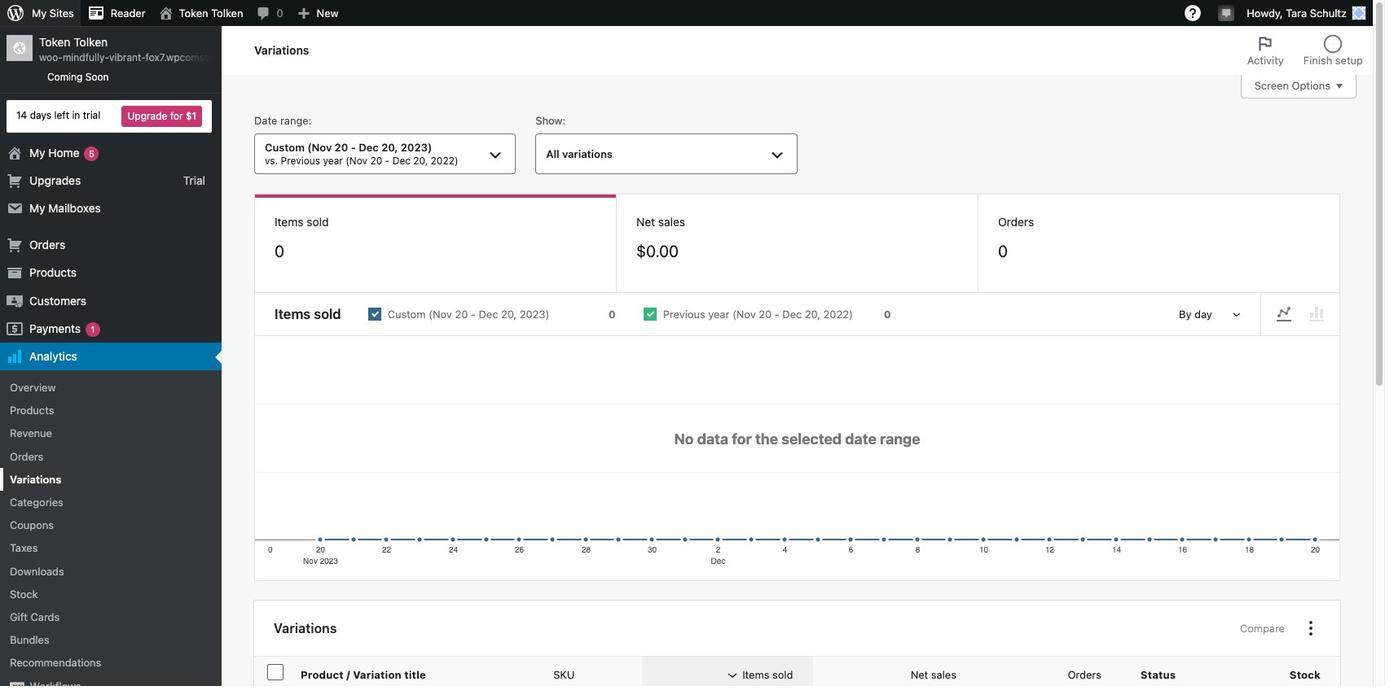 Task type: describe. For each thing, give the bounding box(es) containing it.
1 vertical spatial products
[[10, 404, 54, 417]]

variations
[[562, 148, 613, 161]]

1 vertical spatial year
[[708, 308, 729, 321]]

recommendations link
[[0, 652, 222, 675]]

coupons link
[[0, 514, 222, 537]]

sites
[[50, 7, 74, 20]]

categories
[[10, 496, 63, 509]]

finish setup
[[1303, 54, 1363, 67]]

2 products link from the top
[[0, 399, 222, 422]]

categories link
[[0, 491, 222, 514]]

stock inside main menu navigation
[[10, 588, 38, 601]]

screen options
[[1254, 79, 1330, 92]]

compare
[[1240, 623, 1285, 636]]

token tolken
[[179, 7, 243, 20]]

notification image
[[1220, 6, 1233, 19]]

variations inside 'variations' link
[[10, 473, 61, 486]]

finish
[[1303, 54, 1332, 67]]

tolken for token tolken woo-mindfully-vibrant-fox7.wpcomstaging.com coming soon
[[74, 35, 108, 49]]

taxes
[[10, 542, 38, 555]]

upgrades
[[29, 173, 81, 187]]

sold inside performance indicators menu
[[307, 215, 329, 229]]

upgrade
[[127, 110, 167, 122]]

1 : from the left
[[308, 114, 312, 127]]

1 orders link from the top
[[0, 231, 222, 259]]

my for my sites
[[32, 7, 47, 20]]

schultz
[[1310, 7, 1347, 20]]

2 : from the left
[[562, 114, 566, 127]]

1 vertical spatial items sold
[[275, 306, 341, 323]]

product / variation title
[[301, 669, 426, 682]]

woo-
[[39, 51, 63, 64]]

all variations
[[546, 148, 613, 161]]

1 vertical spatial 2022)
[[823, 308, 853, 321]]

Select All checkbox
[[267, 665, 284, 681]]

2022) inside custom (nov 20 - dec 20, 2023) vs. previous year (nov 20 - dec 20, 2022)
[[431, 155, 458, 167]]

compare button
[[1233, 616, 1291, 642]]

token for token tolken
[[179, 7, 208, 20]]

stock link
[[0, 583, 222, 606]]

0 vertical spatial variations
[[254, 43, 309, 57]]

finish setup button
[[1294, 26, 1373, 75]]

screen options button
[[1241, 74, 1357, 99]]

items sold button
[[700, 661, 813, 687]]

token tolken woo-mindfully-vibrant-fox7.wpcomstaging.com coming soon
[[39, 35, 256, 83]]

new link
[[290, 0, 345, 26]]

sold inside button
[[772, 669, 793, 682]]

taxes link
[[0, 537, 222, 560]]

reader link
[[81, 0, 152, 26]]

gift cards
[[10, 611, 60, 624]]

in
[[72, 109, 80, 122]]

net sales inside 'button'
[[911, 669, 956, 682]]

payments 1
[[29, 322, 95, 335]]

revenue
[[10, 427, 52, 440]]

upgrade for $1 button
[[122, 106, 202, 127]]

cards
[[31, 611, 60, 624]]

sku button
[[544, 661, 604, 687]]

gift
[[10, 611, 28, 624]]

1
[[91, 324, 95, 335]]

1 horizontal spatial previous
[[663, 308, 705, 321]]

custom (nov 20 - dec 20, 2023)
[[388, 308, 549, 321]]

2 vertical spatial variations
[[274, 621, 337, 636]]

1 vertical spatial sold
[[314, 306, 341, 323]]

orders button
[[1025, 661, 1121, 687]]

howdy,
[[1247, 7, 1283, 20]]

date
[[254, 114, 277, 127]]

variations link
[[0, 468, 222, 491]]

2 orders link from the top
[[0, 445, 222, 468]]

screen
[[1254, 79, 1289, 92]]

home
[[48, 145, 79, 159]]

gift cards link
[[0, 606, 222, 629]]

my mailboxes link
[[0, 195, 222, 223]]

token tolken link
[[152, 0, 250, 26]]

custom (nov 20 - dec 20, 2023) vs. previous year (nov 20 - dec 20, 2022)
[[265, 141, 458, 167]]

1 vertical spatial items
[[275, 306, 311, 323]]

tolken for token tolken
[[211, 7, 243, 20]]

tara
[[1286, 7, 1307, 20]]

reader
[[111, 7, 146, 20]]

revenue link
[[0, 422, 222, 445]]

soon
[[85, 71, 109, 83]]

analytics
[[29, 349, 77, 363]]

for
[[170, 110, 183, 122]]

items inside performance indicators menu
[[275, 215, 303, 229]]

downloads
[[10, 565, 64, 578]]

$1
[[186, 110, 196, 122]]

my mailboxes
[[29, 201, 101, 215]]

choose which values to display image
[[1301, 619, 1321, 639]]

show :
[[535, 114, 566, 127]]

range
[[280, 114, 308, 127]]



Task type: vqa. For each thing, say whether or not it's contained in the screenshot.
will inside the The Select A Default Date Range. When No Range Is Selected, Reports Will Be Viewed By The Default Date Range.
no



Task type: locate. For each thing, give the bounding box(es) containing it.
upgrade for $1
[[127, 110, 196, 122]]

variations
[[254, 43, 309, 57], [10, 473, 61, 486], [274, 621, 337, 636]]

year inside custom (nov 20 - dec 20, 2023) vs. previous year (nov 20 - dec 20, 2022)
[[323, 155, 343, 167]]

stock
[[10, 588, 38, 601], [1290, 669, 1321, 682]]

items
[[275, 215, 303, 229], [275, 306, 311, 323], [742, 669, 769, 682]]

20
[[335, 141, 348, 154], [370, 155, 382, 167], [455, 308, 468, 321], [759, 308, 772, 321]]

0 vertical spatial sold
[[307, 215, 329, 229]]

1 horizontal spatial net
[[911, 669, 928, 682]]

date range :
[[254, 114, 312, 127]]

1 vertical spatial net sales
[[911, 669, 956, 682]]

token
[[179, 7, 208, 20], [39, 35, 70, 49]]

automatewoo element
[[10, 682, 25, 687]]

0 horizontal spatial net sales
[[636, 215, 685, 229]]

:
[[308, 114, 312, 127], [562, 114, 566, 127]]

0 vertical spatial token
[[179, 7, 208, 20]]

0 horizontal spatial year
[[323, 155, 343, 167]]

coming
[[47, 71, 83, 83]]

products
[[29, 266, 77, 280], [10, 404, 54, 417]]

my down upgrades at the top of the page
[[29, 201, 45, 215]]

1 horizontal spatial 2022)
[[823, 308, 853, 321]]

0 vertical spatial orders link
[[0, 231, 222, 259]]

: right date
[[308, 114, 312, 127]]

my for my mailboxes
[[29, 201, 45, 215]]

setup
[[1335, 54, 1363, 67]]

1 vertical spatial 2023)
[[520, 308, 549, 321]]

tolken inside toolbar navigation
[[211, 7, 243, 20]]

1 vertical spatial my
[[29, 145, 45, 159]]

products link
[[0, 259, 222, 287], [0, 399, 222, 422]]

0 vertical spatial year
[[323, 155, 343, 167]]

my home 5
[[29, 145, 94, 159]]

stock up "gift"
[[10, 588, 38, 601]]

performance indicators menu
[[254, 194, 1340, 293]]

1 horizontal spatial year
[[708, 308, 729, 321]]

all variations button
[[535, 134, 797, 175]]

0 vertical spatial products
[[29, 266, 77, 280]]

2 vertical spatial my
[[29, 201, 45, 215]]

net sales inside performance indicators menu
[[636, 215, 685, 229]]

status
[[1140, 669, 1176, 682]]

days
[[30, 109, 51, 122]]

analytics link
[[0, 343, 222, 371]]

1 vertical spatial previous
[[663, 308, 705, 321]]

0 link
[[250, 0, 290, 26]]

0 horizontal spatial 2023)
[[401, 141, 432, 154]]

bundles
[[10, 634, 49, 647]]

1 products link from the top
[[0, 259, 222, 287]]

token inside toolbar navigation
[[179, 7, 208, 20]]

0 vertical spatial 2022)
[[431, 155, 458, 167]]

5
[[89, 148, 94, 159]]

orders inside performance indicators menu
[[998, 215, 1034, 229]]

custom inside custom (nov 20 - dec 20, 2023) vs. previous year (nov 20 - dec 20, 2022)
[[265, 141, 305, 154]]

mailboxes
[[48, 201, 101, 215]]

custom for custom (nov 20 - dec 20, 2023) vs. previous year (nov 20 - dec 20, 2022)
[[265, 141, 305, 154]]

token up fox7.wpcomstaging.com
[[179, 7, 208, 20]]

bar chart image
[[1307, 305, 1326, 324]]

show
[[535, 114, 562, 127]]

line chart image
[[1274, 305, 1294, 324]]

mindfully-
[[63, 51, 109, 64]]

(nov
[[307, 141, 332, 154], [346, 155, 368, 167], [429, 308, 452, 321], [732, 308, 756, 321]]

sku
[[553, 669, 575, 682]]

: up 'all variations' at the top left of the page
[[562, 114, 566, 127]]

items sold
[[275, 215, 329, 229], [275, 306, 341, 323], [742, 669, 793, 682]]

previous
[[281, 155, 320, 167], [663, 308, 705, 321]]

items inside button
[[742, 669, 769, 682]]

0 vertical spatial items sold
[[275, 215, 329, 229]]

items sold inside button
[[742, 669, 793, 682]]

2 vertical spatial items sold
[[742, 669, 793, 682]]

20,
[[381, 141, 398, 154], [413, 155, 428, 167], [501, 308, 517, 321], [805, 308, 820, 321]]

1 vertical spatial custom
[[388, 308, 426, 321]]

my
[[32, 7, 47, 20], [29, 145, 45, 159], [29, 201, 45, 215]]

products link down analytics link
[[0, 399, 222, 422]]

fox7.wpcomstaging.com
[[146, 51, 256, 64]]

1 vertical spatial variations
[[10, 473, 61, 486]]

0 vertical spatial my
[[32, 7, 47, 20]]

coupons
[[10, 519, 54, 532]]

products down overview
[[10, 404, 54, 417]]

trial
[[83, 109, 100, 122]]

0 horizontal spatial net
[[636, 215, 655, 229]]

0 horizontal spatial 2022)
[[431, 155, 458, 167]]

orders link
[[0, 231, 222, 259], [0, 445, 222, 468]]

menu bar
[[1261, 300, 1339, 329]]

1 horizontal spatial stock
[[1290, 669, 1321, 682]]

0 inside toolbar navigation
[[277, 7, 283, 20]]

1 horizontal spatial custom
[[388, 308, 426, 321]]

1 vertical spatial tolken
[[74, 35, 108, 49]]

sales inside performance indicators menu
[[658, 215, 685, 229]]

1 vertical spatial products link
[[0, 399, 222, 422]]

variations down 0 link
[[254, 43, 309, 57]]

2022)
[[431, 155, 458, 167], [823, 308, 853, 321]]

activity button
[[1237, 26, 1294, 75]]

0 vertical spatial items
[[275, 215, 303, 229]]

title
[[404, 669, 426, 682]]

1 vertical spatial net
[[911, 669, 928, 682]]

overview link
[[0, 376, 222, 399]]

all
[[546, 148, 559, 161]]

1 horizontal spatial sales
[[931, 669, 956, 682]]

0 vertical spatial 2023)
[[401, 141, 432, 154]]

token for token tolken woo-mindfully-vibrant-fox7.wpcomstaging.com coming soon
[[39, 35, 70, 49]]

howdy, tara schultz
[[1247, 7, 1347, 20]]

dec
[[359, 141, 379, 154], [392, 155, 411, 167], [479, 308, 498, 321], [782, 308, 802, 321]]

0 vertical spatial tolken
[[211, 7, 243, 20]]

0 vertical spatial custom
[[265, 141, 305, 154]]

0 horizontal spatial :
[[308, 114, 312, 127]]

0 horizontal spatial sales
[[658, 215, 685, 229]]

14
[[16, 109, 27, 122]]

0 horizontal spatial stock
[[10, 588, 38, 601]]

product
[[301, 669, 344, 682]]

1 vertical spatial orders link
[[0, 445, 222, 468]]

None checkbox
[[354, 294, 630, 335], [630, 294, 905, 335], [354, 294, 630, 335], [630, 294, 905, 335]]

left
[[54, 109, 69, 122]]

orders link up categories "link"
[[0, 445, 222, 468]]

2023) for custom (nov 20 - dec 20, 2023) vs. previous year (nov 20 - dec 20, 2022)
[[401, 141, 432, 154]]

0 vertical spatial products link
[[0, 259, 222, 287]]

variations up "product"
[[274, 621, 337, 636]]

tab list containing activity
[[1237, 26, 1373, 75]]

orders inside orders button
[[1068, 669, 1101, 682]]

toolbar navigation
[[0, 0, 1373, 29]]

tolken up mindfully-
[[74, 35, 108, 49]]

1 horizontal spatial token
[[179, 7, 208, 20]]

downloads link
[[0, 560, 222, 583]]

vs.
[[265, 155, 278, 167]]

0
[[277, 7, 283, 20], [275, 242, 284, 261], [998, 242, 1008, 261], [608, 308, 616, 321], [884, 308, 891, 321]]

14 days left in trial
[[16, 109, 100, 122]]

net inside 'button'
[[911, 669, 928, 682]]

tab list
[[1237, 26, 1373, 75]]

previous inside custom (nov 20 - dec 20, 2023) vs. previous year (nov 20 - dec 20, 2022)
[[281, 155, 320, 167]]

net
[[636, 215, 655, 229], [911, 669, 928, 682]]

net sales button
[[868, 661, 976, 687]]

2023) inside custom (nov 20 - dec 20, 2023) vs. previous year (nov 20 - dec 20, 2022)
[[401, 141, 432, 154]]

0 vertical spatial net
[[636, 215, 655, 229]]

overview
[[10, 381, 56, 394]]

2023) for custom (nov 20 - dec 20, 2023)
[[520, 308, 549, 321]]

main menu navigation
[[0, 26, 256, 687]]

0 vertical spatial net sales
[[636, 215, 685, 229]]

net sales
[[636, 215, 685, 229], [911, 669, 956, 682]]

sales inside 'button'
[[931, 669, 956, 682]]

1 horizontal spatial 2023)
[[520, 308, 549, 321]]

net inside performance indicators menu
[[636, 215, 655, 229]]

products up "customers"
[[29, 266, 77, 280]]

0 horizontal spatial tolken
[[74, 35, 108, 49]]

1 vertical spatial token
[[39, 35, 70, 49]]

bundles link
[[0, 629, 222, 652]]

variation
[[353, 669, 402, 682]]

trial
[[183, 173, 205, 187]]

token up woo-
[[39, 35, 70, 49]]

my sites link
[[0, 0, 81, 26]]

2 vertical spatial sold
[[772, 669, 793, 682]]

tolken inside token tolken woo-mindfully-vibrant-fox7.wpcomstaging.com coming soon
[[74, 35, 108, 49]]

previous year (nov 20 - dec 20, 2022)
[[663, 308, 853, 321]]

my sites
[[32, 7, 74, 20]]

0 vertical spatial previous
[[281, 155, 320, 167]]

options
[[1292, 79, 1330, 92]]

my left home
[[29, 145, 45, 159]]

1 vertical spatial sales
[[931, 669, 956, 682]]

1 vertical spatial stock
[[1290, 669, 1321, 682]]

1 horizontal spatial :
[[562, 114, 566, 127]]

recommendations
[[10, 657, 101, 670]]

previous right vs.
[[281, 155, 320, 167]]

1 horizontal spatial net sales
[[911, 669, 956, 682]]

sold
[[307, 215, 329, 229], [314, 306, 341, 323], [772, 669, 793, 682]]

2023)
[[401, 141, 432, 154], [520, 308, 549, 321]]

orders link down 'my mailboxes' link
[[0, 231, 222, 259]]

0 vertical spatial sales
[[658, 215, 685, 229]]

0 horizontal spatial custom
[[265, 141, 305, 154]]

stock down choose which values to display image
[[1290, 669, 1321, 682]]

my for my home 5
[[29, 145, 45, 159]]

customers link
[[0, 287, 222, 315]]

tolken left 0 link
[[211, 7, 243, 20]]

0 vertical spatial stock
[[10, 588, 38, 601]]

my inside 'my mailboxes' link
[[29, 201, 45, 215]]

0 horizontal spatial token
[[39, 35, 70, 49]]

token inside token tolken woo-mindfully-vibrant-fox7.wpcomstaging.com coming soon
[[39, 35, 70, 49]]

2 vertical spatial items
[[742, 669, 769, 682]]

orders
[[998, 215, 1034, 229], [29, 238, 65, 252], [10, 450, 43, 463], [1068, 669, 1101, 682]]

-
[[351, 141, 356, 154], [385, 155, 390, 167], [471, 308, 476, 321], [775, 308, 780, 321]]

payments
[[29, 322, 81, 335]]

new
[[317, 7, 339, 20]]

my left sites
[[32, 7, 47, 20]]

variations up categories
[[10, 473, 61, 486]]

year
[[323, 155, 343, 167], [708, 308, 729, 321]]

0 horizontal spatial previous
[[281, 155, 320, 167]]

custom for custom (nov 20 - dec 20, 2023)
[[388, 308, 426, 321]]

$0.00
[[636, 242, 679, 261]]

previous down $0.00
[[663, 308, 705, 321]]

my inside my sites link
[[32, 7, 47, 20]]

1 horizontal spatial tolken
[[211, 7, 243, 20]]

products link up the 1
[[0, 259, 222, 287]]

activity
[[1247, 54, 1284, 67]]

items sold inside performance indicators menu
[[275, 215, 329, 229]]

/
[[346, 669, 350, 682]]



